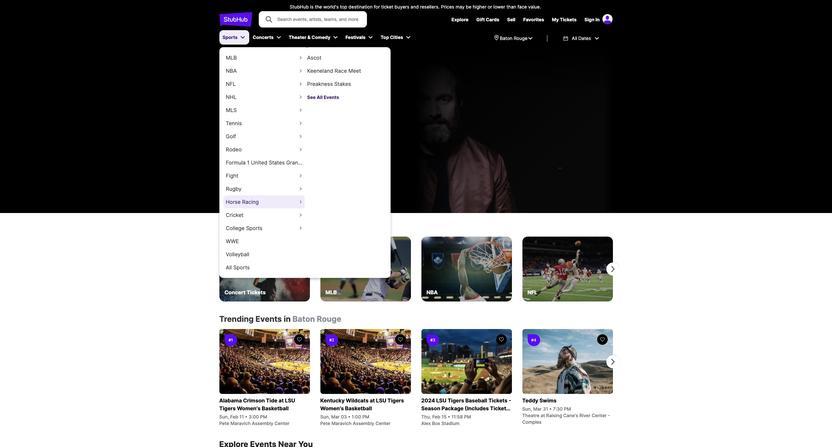 Task type: locate. For each thing, give the bounding box(es) containing it.
is left talking
[[244, 119, 248, 126]]

destination
[[349, 4, 373, 10]]

tom up tennis on the left top of page
[[219, 91, 258, 113]]

sun, inside kentucky wildcats  at lsu tigers women's basketball sun, mar 03 • 1:00 pm pete maravich assembly center
[[321, 415, 330, 420]]

0 vertical spatial nfl
[[226, 81, 236, 87]]

- right river
[[609, 413, 611, 419]]

or
[[488, 4, 493, 10]]

rugby link
[[223, 182, 305, 197]]

0 horizontal spatial assembly
[[252, 421, 274, 427]]

sports down cricket link
[[246, 225, 263, 232]]

college
[[226, 225, 245, 232]]

pm
[[564, 407, 572, 412], [260, 415, 267, 420], [363, 415, 370, 420], [465, 415, 472, 420]]

0 horizontal spatial is
[[244, 119, 248, 126]]

1 basketball from the left
[[262, 406, 289, 412]]

at right wildcats
[[370, 398, 375, 404]]

all down "preakness"
[[317, 95, 323, 100]]

tigers down alabama
[[219, 406, 236, 412]]

dates
[[579, 35, 592, 41]]

0 vertical spatial -
[[509, 398, 512, 404]]

0 horizontal spatial -
[[509, 398, 512, 404]]

center inside alabama crimson tide  at lsu tigers women's basketball sun, feb 11 • 3:00 pm pete maravich assembly center
[[275, 421, 290, 427]]

0 horizontal spatial sun,
[[219, 415, 229, 420]]

gift
[[477, 17, 485, 22]]

mlb link
[[223, 50, 305, 65], [321, 237, 411, 302]]

pm inside alabama crimson tide  at lsu tigers women's basketball sun, feb 11 • 3:00 pm pete maravich assembly center
[[260, 415, 267, 420]]

1 pete from the left
[[219, 421, 229, 427]]

tickets for my tickets
[[561, 17, 577, 22]]

0 horizontal spatial mar
[[332, 415, 340, 420]]

assembly
[[252, 421, 274, 427], [353, 421, 375, 427]]

see down "preakness"
[[307, 95, 316, 100]]

0 horizontal spatial nfl link
[[223, 76, 305, 92]]

pm right 3:00
[[260, 415, 267, 420]]

keeneland race meet link
[[305, 63, 387, 78]]

1 horizontal spatial mlb link
[[321, 237, 411, 302]]

0 horizontal spatial mlb
[[226, 55, 237, 61]]

assembly down 3:00
[[252, 421, 274, 427]]

0 horizontal spatial for
[[374, 4, 380, 10]]

1 horizontal spatial center
[[376, 421, 391, 427]]

1 vertical spatial sports
[[246, 225, 263, 232]]

2 horizontal spatial at
[[541, 413, 546, 419]]

0 vertical spatial events
[[324, 95, 339, 100]]

0 vertical spatial all
[[572, 35, 578, 41]]

pm inside kentucky wildcats  at lsu tigers women's basketball sun, mar 03 • 1:00 pm pete maravich assembly center
[[363, 415, 370, 420]]

top
[[381, 34, 389, 40]]

pete down kentucky
[[321, 421, 331, 427]]

2024
[[422, 398, 435, 404]]

top
[[340, 4, 348, 10]]

cards
[[486, 17, 500, 22]]

tickets inside button
[[234, 137, 250, 142]]

7:30
[[553, 407, 563, 412]]

2 feb from the left
[[433, 415, 441, 420]]

formula
[[226, 160, 246, 166]]

1 horizontal spatial tom
[[284, 119, 295, 126]]

1 horizontal spatial tigers
[[388, 398, 404, 404]]

women's down kentucky
[[321, 406, 344, 412]]

Search events, artists, teams, and more field
[[277, 16, 361, 23]]

1 maravich from the left
[[231, 421, 251, 427]]

0 vertical spatial nfl link
[[223, 76, 305, 92]]

horse
[[226, 199, 241, 206]]

tigers
[[388, 398, 404, 404], [448, 398, 465, 404], [219, 406, 236, 412]]

1 vertical spatial mar
[[332, 415, 340, 420]]

2 vertical spatial sports
[[234, 265, 250, 271]]

basketball
[[262, 406, 289, 412], [345, 406, 372, 412]]

all left dates
[[572, 35, 578, 41]]

sun, down kentucky
[[321, 415, 330, 420]]

0 horizontal spatial lsu
[[285, 398, 295, 404]]

0 vertical spatial segura
[[263, 91, 327, 113]]

maravich
[[231, 421, 251, 427], [332, 421, 352, 427]]

mar left 31
[[534, 407, 542, 412]]

crimson
[[243, 398, 265, 404]]

pete inside alabama crimson tide  at lsu tigers women's basketball sun, feb 11 • 3:00 pm pete maravich assembly center
[[219, 421, 229, 427]]

spot
[[352, 119, 364, 126]]

• right the 15
[[448, 415, 451, 420]]

2 maravich from the left
[[332, 421, 352, 427]]

pete inside kentucky wildcats  at lsu tigers women's basketball sun, mar 03 • 1:00 pm pete maravich assembly center
[[321, 421, 331, 427]]

1 horizontal spatial nba
[[427, 290, 438, 296]]

events down preakness stakes
[[324, 95, 339, 100]]

2 horizontal spatial center
[[592, 413, 607, 419]]

1 horizontal spatial feb
[[433, 415, 441, 420]]

lsu up season
[[437, 398, 447, 404]]

horse racing link
[[223, 195, 305, 210]]

at down 31
[[541, 413, 546, 419]]

all
[[572, 35, 578, 41], [317, 95, 323, 100], [226, 265, 232, 271]]

for left ticket
[[374, 4, 380, 10]]

0 horizontal spatial events
[[256, 315, 282, 324]]

1 horizontal spatial mar
[[534, 407, 542, 412]]

buyers
[[395, 4, 410, 10]]

games)
[[454, 414, 474, 420]]

feb left 11
[[230, 415, 238, 420]]

talking
[[250, 119, 267, 126]]

segura up everyone is talking about tom segura – reserve your spot today! on the top of page
[[263, 91, 327, 113]]

1 horizontal spatial -
[[609, 413, 611, 419]]

3 lsu from the left
[[437, 398, 447, 404]]

be
[[466, 4, 472, 10]]

sports down stubhub image
[[223, 34, 238, 40]]

trending events in
[[219, 315, 291, 324]]

see inside button
[[225, 137, 233, 142]]

ticket
[[382, 4, 394, 10]]

for inside 2024 lsu tigers baseball tickets - season package (includes tickets for all home games)
[[422, 414, 429, 420]]

2 horizontal spatial sun,
[[523, 407, 533, 412]]

1 horizontal spatial all
[[317, 95, 323, 100]]

maravich down 03
[[332, 421, 352, 427]]

0 horizontal spatial center
[[275, 421, 290, 427]]

sign in link
[[585, 17, 600, 22]]

nba link
[[223, 63, 305, 78], [422, 237, 512, 302]]

raising
[[547, 413, 563, 419]]

all inside all sports link
[[226, 265, 232, 271]]

0 horizontal spatial nba
[[226, 68, 237, 74]]

1 vertical spatial for
[[422, 414, 429, 420]]

nfl
[[226, 81, 236, 87], [528, 290, 538, 296]]

in
[[284, 315, 291, 324]]

1 horizontal spatial women's
[[321, 406, 344, 412]]

0 horizontal spatial nfl
[[226, 81, 236, 87]]

all
[[430, 414, 436, 420]]

for up alex
[[422, 414, 429, 420]]

at right tide
[[279, 398, 284, 404]]

at inside alabama crimson tide  at lsu tigers women's basketball sun, feb 11 • 3:00 pm pete maravich assembly center
[[279, 398, 284, 404]]

stubhub is the world's top destination for ticket buyers and resellers. prices may be higher or lower than face value.
[[290, 4, 542, 10]]

1 vertical spatial tom
[[284, 119, 295, 126]]

all sports link
[[223, 260, 305, 275]]

concerts link
[[250, 30, 276, 45]]

1 vertical spatial -
[[609, 413, 611, 419]]

gift cards
[[477, 17, 500, 22]]

2 horizontal spatial tigers
[[448, 398, 465, 404]]

favorites
[[524, 17, 545, 22]]

at inside teddy swims sun, mar 31 • 7:30 pm theatre at raising cane's river center - complex
[[541, 413, 546, 419]]

feb inside thu, feb 15 • 11:58 pm alex box stadium
[[433, 415, 441, 420]]

popular
[[219, 224, 244, 232]]

pete down alabama
[[219, 421, 229, 427]]

0 vertical spatial tom
[[219, 91, 258, 113]]

0 vertical spatial mar
[[534, 407, 542, 412]]

mar left 03
[[332, 415, 340, 420]]

1 horizontal spatial nba link
[[422, 237, 512, 302]]

basketball inside kentucky wildcats  at lsu tigers women's basketball sun, mar 03 • 1:00 pm pete maravich assembly center
[[345, 406, 372, 412]]

racing
[[242, 199, 259, 206]]

1 lsu from the left
[[285, 398, 295, 404]]

- inside 2024 lsu tigers baseball tickets - season package (includes tickets for all home games)
[[509, 398, 512, 404]]

feb
[[230, 415, 238, 420], [433, 415, 441, 420]]

1 horizontal spatial pete
[[321, 421, 331, 427]]

lsu right wildcats
[[376, 398, 387, 404]]

preakness
[[307, 81, 333, 87]]

all for all dates
[[572, 35, 578, 41]]

value.
[[529, 4, 542, 10]]

top cities link
[[378, 30, 406, 45]]

nfl link
[[223, 76, 305, 92], [523, 237, 613, 302]]

2 lsu from the left
[[376, 398, 387, 404]]

1 horizontal spatial for
[[422, 414, 429, 420]]

2 assembly from the left
[[353, 421, 375, 427]]

2 vertical spatial all
[[226, 265, 232, 271]]

today!
[[365, 119, 381, 126]]

0 horizontal spatial mlb link
[[223, 50, 305, 65]]

sports
[[223, 34, 238, 40], [246, 225, 263, 232], [234, 265, 250, 271]]

tickets up 'rodeo'
[[234, 137, 250, 142]]

0 horizontal spatial feb
[[230, 415, 238, 420]]

0 horizontal spatial women's
[[237, 406, 261, 412]]

1 horizontal spatial nfl link
[[523, 237, 613, 302]]

1 vertical spatial nfl link
[[523, 237, 613, 302]]

women's inside alabama crimson tide  at lsu tigers women's basketball sun, feb 11 • 3:00 pm pete maravich assembly center
[[237, 406, 261, 412]]

tigers up "package"
[[448, 398, 465, 404]]

1 vertical spatial all
[[317, 95, 323, 100]]

2 horizontal spatial all
[[572, 35, 578, 41]]

0 vertical spatial nba link
[[223, 63, 305, 78]]

• right 31
[[550, 407, 552, 412]]

nhl
[[226, 94, 237, 100]]

maravich down 11
[[231, 421, 251, 427]]

pm right 11:58
[[465, 415, 472, 420]]

keeneland
[[307, 68, 333, 74]]

0 vertical spatial see
[[307, 95, 316, 100]]

women's inside kentucky wildcats  at lsu tigers women's basketball sun, mar 03 • 1:00 pm pete maravich assembly center
[[321, 406, 344, 412]]

formula 1 united states grand prix
[[226, 160, 302, 176]]

2 basketball from the left
[[345, 406, 372, 412]]

reserve
[[319, 119, 338, 126]]

1 horizontal spatial lsu
[[376, 398, 387, 404]]

sun, down alabama
[[219, 415, 229, 420]]

tickets right concert
[[247, 290, 266, 296]]

events left in at the left of page
[[256, 315, 282, 324]]

theater & comedy link
[[286, 30, 333, 45]]

0 vertical spatial for
[[374, 4, 380, 10]]

lsu right tide
[[285, 398, 295, 404]]

2 women's from the left
[[321, 406, 344, 412]]

1 horizontal spatial assembly
[[353, 421, 375, 427]]

theatre
[[523, 413, 540, 419]]

• right 03
[[348, 415, 351, 420]]

tom right about
[[284, 119, 295, 126]]

1 women's from the left
[[237, 406, 261, 412]]

0 vertical spatial nba
[[226, 68, 237, 74]]

tennis link
[[223, 116, 305, 131]]

pm up cane's
[[564, 407, 572, 412]]

2 pete from the left
[[321, 421, 331, 427]]

basketball down wildcats
[[345, 406, 372, 412]]

comedy
[[312, 34, 331, 40]]

thu,
[[422, 415, 431, 420]]

segura
[[263, 91, 327, 113], [296, 119, 314, 126]]

1 horizontal spatial is
[[310, 4, 314, 10]]

thu, feb 15 • 11:58 pm alex box stadium
[[422, 415, 472, 427]]

lower
[[494, 4, 506, 10]]

1 horizontal spatial sun,
[[321, 415, 330, 420]]

feb up box
[[433, 415, 441, 420]]

tigers left 2024
[[388, 398, 404, 404]]

see up 'rodeo'
[[225, 137, 233, 142]]

sports down "volleyball"
[[234, 265, 250, 271]]

1 horizontal spatial nfl
[[528, 290, 538, 296]]

2 horizontal spatial lsu
[[437, 398, 447, 404]]

see tickets link
[[219, 132, 384, 148]]

• inside teddy swims sun, mar 31 • 7:30 pm theatre at raising cane's river center - complex
[[550, 407, 552, 412]]

31
[[543, 407, 549, 412]]

- left teddy
[[509, 398, 512, 404]]

assembly down 1:00
[[353, 421, 375, 427]]

1 assembly from the left
[[252, 421, 274, 427]]

1 vertical spatial nba
[[427, 290, 438, 296]]

higher
[[473, 4, 487, 10]]

all down "volleyball"
[[226, 265, 232, 271]]

world's
[[324, 4, 339, 10]]

1 feb from the left
[[230, 415, 238, 420]]

0 horizontal spatial maravich
[[231, 421, 251, 427]]

sun, up theatre
[[523, 407, 533, 412]]

0 vertical spatial is
[[310, 4, 314, 10]]

pm right 1:00
[[363, 415, 370, 420]]

tigers inside kentucky wildcats  at lsu tigers women's basketball sun, mar 03 • 1:00 pm pete maravich assembly center
[[388, 398, 404, 404]]

tom
[[219, 91, 258, 113], [284, 119, 295, 126]]

tickets right my
[[561, 17, 577, 22]]

concert tickets
[[225, 290, 266, 296]]

home
[[437, 414, 452, 420]]

pm inside thu, feb 15 • 11:58 pm alex box stadium
[[465, 415, 472, 420]]

0 horizontal spatial see
[[225, 137, 233, 142]]

1 vertical spatial mlb link
[[321, 237, 411, 302]]

1 horizontal spatial at
[[370, 398, 375, 404]]

0 horizontal spatial basketball
[[262, 406, 289, 412]]

sports link
[[219, 30, 240, 45]]

basketball down tide
[[262, 406, 289, 412]]

assembly inside kentucky wildcats  at lsu tigers women's basketball sun, mar 03 • 1:00 pm pete maravich assembly center
[[353, 421, 375, 427]]

at inside kentucky wildcats  at lsu tigers women's basketball sun, mar 03 • 1:00 pm pete maravich assembly center
[[370, 398, 375, 404]]

is left "the"
[[310, 4, 314, 10]]

1 vertical spatial is
[[244, 119, 248, 126]]

3:00
[[249, 415, 259, 420]]

1 horizontal spatial basketball
[[345, 406, 372, 412]]

center inside kentucky wildcats  at lsu tigers women's basketball sun, mar 03 • 1:00 pm pete maravich assembly center
[[376, 421, 391, 427]]

1 horizontal spatial see
[[307, 95, 316, 100]]

segura left –
[[296, 119, 314, 126]]

mlb
[[226, 55, 237, 61], [326, 290, 337, 296]]

0 horizontal spatial pete
[[219, 421, 229, 427]]

• inside kentucky wildcats  at lsu tigers women's basketball sun, mar 03 • 1:00 pm pete maravich assembly center
[[348, 415, 351, 420]]

tickets
[[561, 17, 577, 22], [234, 137, 250, 142], [247, 290, 266, 296], [489, 398, 508, 404], [491, 406, 510, 412]]

1 vertical spatial see
[[225, 137, 233, 142]]

kentucky
[[321, 398, 345, 404]]

- inside teddy swims sun, mar 31 • 7:30 pm theatre at raising cane's river center - complex
[[609, 413, 611, 419]]

0 vertical spatial mlb link
[[223, 50, 305, 65]]

1 horizontal spatial maravich
[[332, 421, 352, 427]]

nhl link
[[223, 90, 305, 105]]

• right 11
[[245, 415, 248, 420]]

lsu
[[285, 398, 295, 404], [376, 398, 387, 404], [437, 398, 447, 404]]

at
[[279, 398, 284, 404], [370, 398, 375, 404], [541, 413, 546, 419]]

women's down the crimson on the left bottom of the page
[[237, 406, 261, 412]]

1 horizontal spatial mlb
[[326, 290, 337, 296]]

is for everyone
[[244, 119, 248, 126]]

1 vertical spatial segura
[[296, 119, 314, 126]]

tickets right (includes
[[491, 406, 510, 412]]

everyone is talking about tom segura – reserve your spot today!
[[219, 119, 381, 126]]

0 horizontal spatial at
[[279, 398, 284, 404]]

0 horizontal spatial all
[[226, 265, 232, 271]]

0 horizontal spatial tigers
[[219, 406, 236, 412]]



Task type: describe. For each thing, give the bounding box(es) containing it.
volleyball
[[226, 251, 250, 258]]

1 vertical spatial mlb
[[326, 290, 337, 296]]

the
[[315, 4, 322, 10]]

college sports
[[226, 225, 263, 232]]

rugby
[[226, 186, 242, 192]]

see for see all events
[[307, 95, 316, 100]]

#4
[[532, 338, 537, 343]]

0 vertical spatial sports
[[223, 34, 238, 40]]

see for see tickets
[[225, 137, 233, 142]]

cricket link
[[223, 208, 305, 223]]

your
[[340, 119, 351, 126]]

1 vertical spatial nba link
[[422, 237, 512, 302]]

fight
[[226, 173, 239, 179]]

teddy
[[523, 398, 539, 404]]

teddy swims sun, mar 31 • 7:30 pm theatre at raising cane's river center - complex
[[523, 398, 611, 425]]

is for stubhub
[[310, 4, 314, 10]]

all for all sports
[[226, 265, 232, 271]]

mar inside teddy swims sun, mar 31 • 7:30 pm theatre at raising cane's river center - complex
[[534, 407, 542, 412]]

• inside thu, feb 15 • 11:58 pm alex box stadium
[[448, 415, 451, 420]]

popular categories
[[219, 224, 281, 232]]

top cities
[[381, 34, 404, 40]]

0 vertical spatial mlb
[[226, 55, 237, 61]]

river
[[580, 413, 591, 419]]

gift cards link
[[477, 17, 500, 22]]

1 vertical spatial nfl
[[528, 290, 538, 296]]

mar inside kentucky wildcats  at lsu tigers women's basketball sun, mar 03 • 1:00 pm pete maravich assembly center
[[332, 415, 340, 420]]

explore link
[[452, 17, 469, 22]]

united
[[251, 160, 268, 166]]

&
[[308, 34, 311, 40]]

alex
[[422, 421, 431, 427]]

03
[[341, 415, 347, 420]]

theater
[[289, 34, 307, 40]]

all inside see all events link
[[317, 95, 323, 100]]

baseball
[[466, 398, 488, 404]]

(includes
[[465, 406, 489, 412]]

11:58
[[452, 415, 463, 420]]

tickets right "baseball"
[[489, 398, 508, 404]]

golf
[[226, 133, 236, 140]]

meet
[[349, 68, 361, 74]]

pm inside teddy swims sun, mar 31 • 7:30 pm theatre at raising cane's river center - complex
[[564, 407, 572, 412]]

wildcats
[[346, 398, 369, 404]]

sign
[[585, 17, 595, 22]]

keeneland race meet
[[307, 68, 361, 74]]

swims
[[540, 398, 557, 404]]

my
[[553, 17, 559, 22]]

than
[[507, 4, 517, 10]]

tigers inside alabama crimson tide  at lsu tigers women's basketball sun, feb 11 • 3:00 pm pete maravich assembly center
[[219, 406, 236, 412]]

sports for college sports
[[246, 225, 263, 232]]

sports for all sports
[[234, 265, 250, 271]]

festivals link
[[343, 30, 368, 45]]

maravich inside alabama crimson tide  at lsu tigers women's basketball sun, feb 11 • 3:00 pm pete maravich assembly center
[[231, 421, 251, 427]]

see tickets
[[225, 137, 250, 142]]

feb inside alabama crimson tide  at lsu tigers women's basketball sun, feb 11 • 3:00 pm pete maravich assembly center
[[230, 415, 238, 420]]

basketball inside alabama crimson tide  at lsu tigers women's basketball sun, feb 11 • 3:00 pm pete maravich assembly center
[[262, 406, 289, 412]]

1:00
[[352, 415, 361, 420]]

#3
[[431, 338, 436, 343]]

tickets for see tickets
[[234, 137, 250, 142]]

may
[[456, 4, 465, 10]]

stubhub
[[290, 4, 309, 10]]

lsu inside kentucky wildcats  at lsu tigers women's basketball sun, mar 03 • 1:00 pm pete maravich assembly center
[[376, 398, 387, 404]]

all dates
[[572, 35, 592, 41]]

3 - tom segura image
[[256, 200, 262, 206]]

tom segura
[[219, 91, 327, 113]]

horse racing
[[226, 199, 259, 206]]

prix
[[226, 169, 235, 176]]

sell
[[508, 17, 516, 22]]

preakness stakes
[[307, 81, 351, 87]]

sun, inside alabama crimson tide  at lsu tigers women's basketball sun, feb 11 • 3:00 pm pete maravich assembly center
[[219, 415, 229, 420]]

ascot
[[307, 55, 322, 61]]

explore
[[452, 17, 469, 22]]

#2
[[330, 338, 335, 343]]

0 horizontal spatial nba link
[[223, 63, 305, 78]]

lsu inside 2024 lsu tigers baseball tickets - season package (includes tickets for all home games)
[[437, 398, 447, 404]]

maravich inside kentucky wildcats  at lsu tigers women's basketball sun, mar 03 • 1:00 pm pete maravich assembly center
[[332, 421, 352, 427]]

rodeo
[[226, 146, 242, 153]]

lsu inside alabama crimson tide  at lsu tigers women's basketball sun, feb 11 • 3:00 pm pete maravich assembly center
[[285, 398, 295, 404]]

center inside teddy swims sun, mar 31 • 7:30 pm theatre at raising cane's river center - complex
[[592, 413, 607, 419]]

11
[[240, 415, 244, 420]]

wwe
[[226, 238, 239, 245]]

baton rouge
[[500, 35, 528, 41]]

grand
[[287, 160, 302, 166]]

1 vertical spatial events
[[256, 315, 282, 324]]

assembly inside alabama crimson tide  at lsu tigers women's basketball sun, feb 11 • 3:00 pm pete maravich assembly center
[[252, 421, 274, 427]]

see all events
[[307, 95, 339, 100]]

concerts
[[253, 34, 274, 40]]

golf link
[[223, 129, 305, 144]]

tide
[[266, 398, 278, 404]]

1 horizontal spatial events
[[324, 95, 339, 100]]

volleyball link
[[223, 247, 305, 262]]

race
[[335, 68, 347, 74]]

tigers inside 2024 lsu tigers baseball tickets - season package (includes tickets for all home games)
[[448, 398, 465, 404]]

states
[[269, 160, 285, 166]]

cities
[[390, 34, 404, 40]]

0 horizontal spatial tom
[[219, 91, 258, 113]]

#1
[[229, 338, 233, 343]]

sell link
[[508, 17, 516, 22]]

sun, inside teddy swims sun, mar 31 • 7:30 pm theatre at raising cane's river center - complex
[[523, 407, 533, 412]]

• inside alabama crimson tide  at lsu tigers women's basketball sun, feb 11 • 3:00 pm pete maravich assembly center
[[245, 415, 248, 420]]

trending
[[219, 315, 254, 324]]

formula 1 united states grand prix link
[[223, 155, 305, 176]]

cane's
[[564, 413, 579, 419]]

mls link
[[223, 103, 305, 118]]

kentucky wildcats  at lsu tigers women's basketball sun, mar 03 • 1:00 pm pete maravich assembly center
[[321, 398, 404, 427]]

season
[[422, 406, 441, 412]]

1
[[247, 160, 250, 166]]

tickets for concert tickets
[[247, 290, 266, 296]]

theater & comedy
[[289, 34, 331, 40]]

stubhub image
[[219, 11, 252, 28]]

stadium
[[442, 421, 460, 427]]

my tickets
[[553, 17, 577, 22]]



Task type: vqa. For each thing, say whether or not it's contained in the screenshot.
bottom Angeles
no



